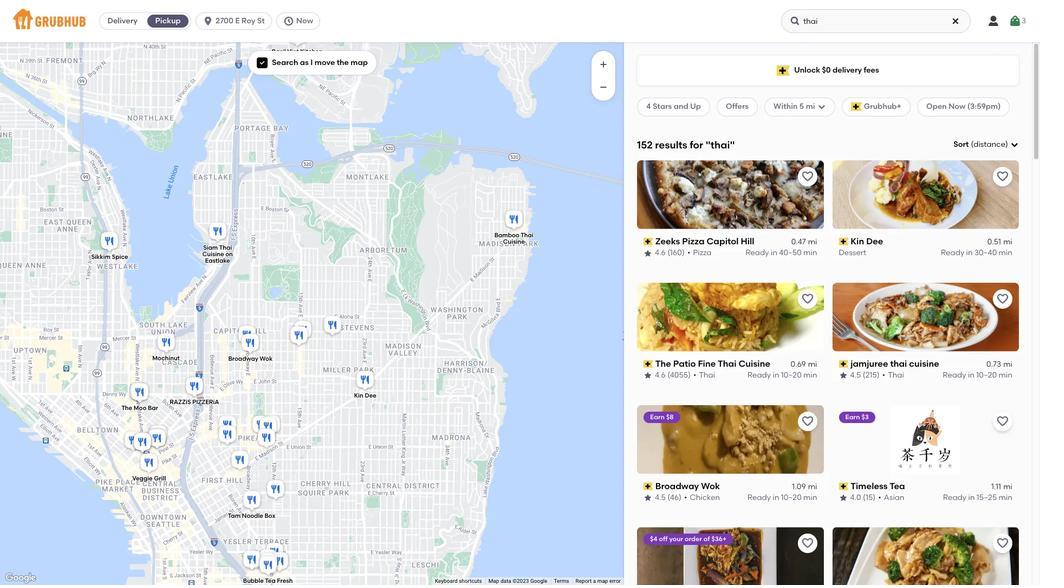 Task type: vqa. For each thing, say whether or not it's contained in the screenshot.


Task type: describe. For each thing, give the bounding box(es) containing it.
3 button
[[1009, 11, 1026, 31]]

5
[[800, 102, 804, 111]]

(3:59pm)
[[968, 102, 1001, 111]]

ready in 30–40 min
[[941, 248, 1013, 258]]

mi la cay image
[[264, 541, 286, 565]]

viet
[[287, 48, 299, 55]]

chicken
[[690, 493, 720, 502]]

fruit
[[253, 584, 266, 585]]

biang biang noodles image
[[217, 414, 238, 438]]

delivery
[[833, 65, 862, 75]]

spice
[[112, 254, 128, 261]]

• chicken
[[684, 493, 720, 502]]

as
[[300, 58, 309, 67]]

chu minh tofu & vegan deli image
[[258, 552, 280, 575]]

4.5 for jamjuree thai cuisine
[[850, 371, 861, 380]]

4.5 for broadway wok
[[655, 493, 666, 502]]

mi for timeless tea
[[1004, 482, 1013, 491]]

pickup
[[155, 16, 181, 25]]

and
[[674, 102, 689, 111]]

for
[[690, 139, 703, 151]]

pizza for •
[[693, 248, 712, 258]]

• asian
[[879, 493, 905, 502]]

sort
[[954, 140, 969, 149]]

svg image right '5'
[[817, 103, 826, 111]]

4.6 (160)
[[655, 248, 685, 258]]

e
[[235, 16, 240, 25]]

• for tea
[[879, 493, 882, 502]]

jamjuree thai cuisine image
[[288, 325, 310, 348]]

svg image up "unlock"
[[790, 16, 801, 27]]

1 horizontal spatial save this restaurant image
[[997, 537, 1010, 550]]

google
[[530, 578, 548, 584]]

thai down fine
[[699, 371, 715, 380]]

4.6 for zeeks pizza capitol hill
[[655, 248, 666, 258]]

results
[[655, 139, 688, 151]]

sikkim spice image
[[99, 230, 120, 254]]

in for broadway wok
[[773, 493, 779, 502]]

kin dee logo image
[[833, 160, 1019, 229]]

mochinut
[[152, 355, 180, 362]]

timeless tea logo image
[[892, 405, 960, 474]]

1 vertical spatial cuisine
[[202, 251, 224, 258]]

juice
[[267, 584, 283, 585]]

order
[[685, 536, 702, 543]]

the patio fine thai cuisine logo image
[[637, 283, 824, 351]]

kin for kin dee
[[851, 236, 864, 246]]

bai tong thai street cafe image
[[261, 414, 282, 438]]

thai right fine
[[718, 359, 737, 369]]

tam noodle box
[[228, 512, 275, 519]]

0.69
[[791, 360, 806, 369]]

min for zeeks pizza capitol hill
[[804, 248, 817, 258]]

$4 off your order of $36+
[[650, 536, 727, 543]]

a
[[593, 578, 596, 584]]

st
[[257, 16, 265, 25]]

ready for kin dee
[[941, 248, 965, 258]]

subscription pass image for broadway wok
[[644, 483, 653, 490]]

4.6 (4055)
[[655, 371, 691, 380]]

capitol
[[707, 236, 739, 246]]

ready for timeless tea
[[943, 493, 967, 502]]

tam noodle box image
[[241, 489, 263, 513]]

save this restaurant image for the patio fine thai cuisine
[[801, 292, 814, 305]]

subscription pass image for kin dee
[[839, 238, 849, 246]]

thai ginger - pacific place image
[[146, 427, 167, 451]]

0.47 mi
[[792, 237, 817, 247]]

save this restaurant image for zeeks pizza capitol hill
[[801, 170, 814, 183]]

subscription pass image for jamjuree thai cuisine
[[839, 360, 849, 368]]

subscription pass image for the patio fine thai cuisine
[[644, 360, 653, 368]]

bubble tea fresh fruit juice
[[243, 578, 293, 585]]

sikkim spice
[[91, 254, 128, 261]]

within
[[774, 102, 798, 111]]

zeeks pizza capitol hill logo image
[[637, 160, 824, 229]]

the inside kin dee razzis pizzeria the moo bar
[[121, 405, 132, 412]]

broadway inside the map region
[[228, 356, 258, 363]]

plus icon image
[[598, 59, 609, 70]]

grubhub plus flag logo image for unlock $0 delivery fees
[[777, 65, 790, 76]]

1 vertical spatial map
[[597, 578, 608, 584]]

patio
[[673, 359, 696, 369]]

xing fu tang image
[[122, 430, 144, 454]]

report
[[576, 578, 592, 584]]

veggie
[[132, 475, 153, 482]]

ready for broadway wok
[[748, 493, 771, 502]]

broadway wok image
[[240, 332, 261, 356]]

now button
[[276, 12, 325, 30]]

keyboard
[[435, 578, 458, 584]]

ready for zeeks pizza capitol hill
[[746, 248, 769, 258]]

bubble tea fresh fruit juice image
[[257, 554, 279, 578]]

• for thai
[[883, 371, 886, 380]]

search as i move the map
[[272, 58, 368, 67]]

grubhub plus flag logo image for grubhub+
[[851, 103, 862, 111]]

ready in 40–50 min
[[746, 248, 817, 258]]

mi for zeeks pizza capitol hill
[[808, 237, 817, 247]]

report a map error
[[576, 578, 621, 584]]

$8
[[666, 413, 674, 421]]

2700 e roy st
[[216, 16, 265, 25]]

bubble
[[243, 578, 264, 585]]

kin dee razzis pizzeria the moo bar
[[121, 392, 377, 412]]

midnight cookie co image
[[147, 424, 169, 448]]

min for broadway wok
[[804, 493, 817, 502]]

move
[[315, 58, 335, 67]]

vietlicious image
[[229, 449, 251, 473]]

siam
[[203, 244, 218, 251]]

shortcuts
[[459, 578, 482, 584]]

terms link
[[554, 578, 569, 584]]

unlock
[[794, 65, 820, 75]]

4.5 (215)
[[850, 371, 880, 380]]

$36+
[[712, 536, 727, 543]]

$4
[[650, 536, 658, 543]]

152
[[637, 139, 653, 151]]

veggie grill
[[132, 475, 166, 482]]

0.51 mi
[[988, 237, 1013, 247]]

subscription pass image for timeless tea
[[839, 483, 849, 490]]

3
[[1022, 16, 1026, 25]]

0 vertical spatial map
[[351, 58, 368, 67]]

ready in 10–20 min for the patio fine thai cuisine
[[748, 371, 817, 380]]

svg image inside now button
[[283, 16, 294, 27]]

wok inside the map region
[[260, 356, 273, 363]]

• thai for thai
[[883, 371, 904, 380]]

report a map error link
[[576, 578, 621, 584]]

(4055)
[[668, 371, 691, 380]]

keyboard shortcuts
[[435, 578, 482, 584]]

map
[[489, 578, 499, 584]]

zeeks pizza capitol hill image
[[322, 314, 344, 338]]

terms
[[554, 578, 569, 584]]

10–20 for jamjuree thai cuisine
[[977, 371, 997, 380]]

basil viet kitchen image
[[287, 25, 308, 49]]

veggie grill image
[[138, 452, 160, 476]]

bamboo
[[495, 232, 520, 239]]

4.0 (15)
[[850, 493, 876, 502]]

svg image for 3
[[1009, 15, 1022, 28]]

mi for kin dee
[[1004, 237, 1013, 247]]

din tai fung image
[[146, 428, 168, 451]]

mi for broadway wok
[[808, 482, 817, 491]]

cuisine
[[909, 359, 940, 369]]

the patio fine thai cuisine image
[[292, 319, 314, 343]]

save this restaurant image for kin dee
[[997, 170, 1010, 183]]

google image
[[3, 571, 38, 585]]

fresh
[[277, 578, 293, 585]]

star icon image for jamjuree thai cuisine
[[839, 371, 848, 380]]

tam
[[228, 512, 241, 519]]

vinason pho & grill image
[[128, 381, 150, 405]]

earn for timeless
[[846, 413, 860, 421]]

delivery button
[[100, 12, 145, 30]]

$0
[[822, 65, 831, 75]]

)
[[1006, 140, 1008, 149]]

meetea cafe image
[[257, 416, 279, 439]]

bai tong thai street cafe logo image
[[833, 527, 1019, 585]]

0 vertical spatial the
[[655, 359, 671, 369]]

1.11 mi
[[992, 482, 1013, 491]]

bamboo thai cuisine siam thai cuisine on eastlake
[[202, 232, 534, 264]]

i
[[311, 58, 313, 67]]

noodle
[[242, 512, 263, 519]]

• for pizza
[[688, 248, 691, 258]]

jamjuree
[[851, 359, 888, 369]]

mi right '5'
[[806, 102, 815, 111]]

ready for jamjuree thai cuisine
[[943, 371, 967, 380]]

now inside button
[[296, 16, 313, 25]]

the
[[337, 58, 349, 67]]

star icon image for broadway wok
[[644, 494, 652, 502]]

ba bar image
[[265, 478, 287, 502]]

tea for bubble
[[265, 578, 276, 585]]

0.73
[[987, 360, 1001, 369]]



Task type: locate. For each thing, give the bounding box(es) containing it.
tea up asian
[[890, 481, 905, 491]]

0 horizontal spatial tea
[[265, 578, 276, 585]]

2 earn from the left
[[846, 413, 860, 421]]

1 vertical spatial now
[[949, 102, 966, 111]]

dessert
[[839, 248, 867, 258]]

map region
[[0, 0, 659, 585]]

distance
[[974, 140, 1006, 149]]

the left moo
[[121, 405, 132, 412]]

0 vertical spatial now
[[296, 16, 313, 25]]

1.11
[[992, 482, 1001, 491]]

earn left $8
[[650, 413, 665, 421]]

min down 1.11 mi
[[999, 493, 1013, 502]]

4.5 (46)
[[655, 493, 682, 502]]

eastlake
[[205, 257, 230, 264]]

now up kitchen
[[296, 16, 313, 25]]

pizza down zeeks pizza capitol hill
[[693, 248, 712, 258]]

offers
[[726, 102, 749, 111]]

cuisine left on at the left
[[202, 251, 224, 258]]

10–20 down 0.73
[[977, 371, 997, 380]]

mi right the 1.11
[[1004, 482, 1013, 491]]

the moo bar image
[[129, 381, 151, 405]]

1 vertical spatial 4.5
[[655, 493, 666, 502]]

1 vertical spatial the
[[121, 405, 132, 412]]

• for wok
[[684, 493, 687, 502]]

40–50
[[779, 248, 802, 258]]

pizza for zeeks
[[682, 236, 705, 246]]

kin dee
[[851, 236, 884, 246]]

in for jamjuree thai cuisine
[[968, 371, 975, 380]]

0.51
[[988, 237, 1001, 247]]

broadway wok down timeless tea image
[[228, 356, 273, 363]]

2700
[[216, 16, 233, 25]]

• thai for patio
[[694, 371, 715, 380]]

0.47
[[792, 237, 806, 247]]

• thai down the jamjuree thai cuisine
[[883, 371, 904, 380]]

"thai"
[[706, 139, 735, 151]]

tea for timeless
[[890, 481, 905, 491]]

0 horizontal spatial map
[[351, 58, 368, 67]]

0 horizontal spatial kin
[[354, 392, 363, 399]]

svg image for search as i move the map
[[259, 60, 266, 66]]

basil viet kitchen
[[272, 48, 323, 55]]

dee
[[867, 236, 884, 246], [365, 392, 377, 399]]

zeeks pizza capitol hill
[[655, 236, 755, 246]]

star icon image
[[644, 249, 652, 258], [644, 371, 652, 380], [839, 371, 848, 380], [644, 494, 652, 502], [839, 494, 848, 502]]

sort ( distance )
[[954, 140, 1008, 149]]

roy
[[242, 16, 255, 25]]

Search for food, convenience, alcohol... search field
[[781, 9, 971, 33]]

0 vertical spatial dee
[[867, 236, 884, 246]]

• right the (215)
[[883, 371, 886, 380]]

delivery
[[108, 16, 138, 25]]

tea
[[890, 481, 905, 491], [265, 578, 276, 585]]

1 • thai from the left
[[694, 371, 715, 380]]

min for timeless tea
[[999, 493, 1013, 502]]

star icon image for zeeks pizza capitol hill
[[644, 249, 652, 258]]

0 vertical spatial kin
[[851, 236, 864, 246]]

10–20 for broadway wok
[[781, 493, 802, 502]]

grubhub plus flag logo image left grubhub+ on the right of page
[[851, 103, 862, 111]]

1 vertical spatial grubhub plus flag logo image
[[851, 103, 862, 111]]

0 vertical spatial broadway wok
[[228, 356, 273, 363]]

min for kin dee
[[999, 248, 1013, 258]]

1 horizontal spatial tea
[[890, 481, 905, 491]]

in for kin dee
[[966, 248, 973, 258]]

4.6 down zeeks
[[655, 248, 666, 258]]

svg image for 2700 e roy st
[[203, 16, 214, 27]]

pizza
[[682, 236, 705, 246], [693, 248, 712, 258]]

1 vertical spatial broadway
[[655, 481, 699, 491]]

4.5 left (46)
[[655, 493, 666, 502]]

hill
[[741, 236, 755, 246]]

none field containing sort
[[954, 139, 1019, 150]]

• right (15)
[[879, 493, 882, 502]]

thai right siam
[[219, 244, 232, 251]]

dee for kin dee razzis pizzeria the moo bar
[[365, 392, 377, 399]]

timeless tea image
[[236, 324, 258, 348]]

subscription pass image up $4 in the bottom right of the page
[[644, 483, 653, 490]]

sushi ave image
[[241, 549, 263, 573]]

ready in 15–25 min
[[943, 493, 1013, 502]]

0 horizontal spatial broadway wok
[[228, 356, 273, 363]]

svg image inside "3" button
[[1009, 15, 1022, 28]]

earn for broadway
[[650, 413, 665, 421]]

min for the patio fine thai cuisine
[[804, 371, 817, 380]]

siam thai cuisine on eastlake image
[[207, 221, 229, 244]]

save this restaurant image left earn $3
[[801, 415, 814, 428]]

0 horizontal spatial • thai
[[694, 371, 715, 380]]

asean food hall-rolling wok image
[[132, 431, 153, 455]]

10–20
[[781, 371, 802, 380], [977, 371, 997, 380], [781, 493, 802, 502]]

big mario's pizza capitol hill image
[[250, 414, 272, 438]]

1 horizontal spatial wok
[[701, 481, 720, 491]]

svg image
[[1009, 15, 1022, 28], [203, 16, 214, 27], [952, 17, 960, 25], [259, 60, 266, 66], [1011, 140, 1019, 149]]

mi right the 1.09
[[808, 482, 817, 491]]

0 vertical spatial 4.6
[[655, 248, 666, 258]]

bar
[[148, 405, 158, 412]]

off
[[659, 536, 668, 543]]

(15)
[[863, 493, 876, 502]]

star icon image left 4.6 (4055)
[[644, 371, 652, 380]]

star icon image left 4.5 (215)
[[839, 371, 848, 380]]

1 vertical spatial dee
[[365, 392, 377, 399]]

broadway wok up (46)
[[655, 481, 720, 491]]

1 vertical spatial save this restaurant image
[[997, 537, 1010, 550]]

main navigation navigation
[[0, 0, 1040, 42]]

star icon image left the 4.0
[[839, 494, 848, 502]]

bamboo thai cuisine image
[[503, 209, 525, 232]]

the patio fine thai cuisine
[[655, 359, 771, 369]]

subscription pass image left zeeks
[[644, 238, 653, 246]]

dee inside kin dee razzis pizzeria the moo bar
[[365, 392, 377, 399]]

the
[[655, 359, 671, 369], [121, 405, 132, 412]]

4.0
[[850, 493, 861, 502]]

10–20 down the 0.69
[[781, 371, 802, 380]]

kitchen
[[300, 48, 323, 55]]

1 horizontal spatial kin
[[851, 236, 864, 246]]

svg image left "3" button
[[987, 15, 1000, 28]]

• thai
[[694, 371, 715, 380], [883, 371, 904, 380]]

• for patio
[[694, 371, 697, 380]]

min down 0.47 mi
[[804, 248, 817, 258]]

earn left $3
[[846, 413, 860, 421]]

earn $3
[[846, 413, 869, 421]]

subscription pass image left "patio"
[[644, 360, 653, 368]]

cuisine down "bamboo thai cuisine" image
[[503, 238, 525, 245]]

stars
[[653, 102, 672, 111]]

0 horizontal spatial 4.5
[[655, 493, 666, 502]]

grill
[[154, 475, 166, 482]]

wok up chicken at the right
[[701, 481, 720, 491]]

broadway
[[228, 356, 258, 363], [655, 481, 699, 491]]

(46)
[[668, 493, 682, 502]]

mi right the 0.69
[[808, 360, 817, 369]]

thanh vi image
[[257, 548, 279, 572]]

thai right the bamboo
[[521, 232, 534, 239]]

1 vertical spatial 4.6
[[655, 371, 666, 380]]

2 horizontal spatial cuisine
[[739, 359, 771, 369]]

in for timeless tea
[[969, 493, 975, 502]]

star icon image for the patio fine thai cuisine
[[644, 371, 652, 380]]

map right 'a'
[[597, 578, 608, 584]]

0 horizontal spatial earn
[[650, 413, 665, 421]]

min down the 1.09 mi
[[804, 493, 817, 502]]

map
[[351, 58, 368, 67], [597, 578, 608, 584]]

cuisine left the 0.69
[[739, 359, 771, 369]]

now
[[296, 16, 313, 25], [949, 102, 966, 111]]

keyboard shortcuts button
[[435, 578, 482, 585]]

0 vertical spatial save this restaurant image
[[801, 415, 814, 428]]

broadway down timeless tea image
[[228, 356, 258, 363]]

search
[[272, 58, 298, 67]]

• right (46)
[[684, 493, 687, 502]]

subscription pass image for zeeks pizza capitol hill
[[644, 238, 653, 246]]

1 horizontal spatial the
[[655, 359, 671, 369]]

broadway up (46)
[[655, 481, 699, 491]]

0 vertical spatial cuisine
[[503, 238, 525, 245]]

save this restaurant image
[[801, 415, 814, 428], [997, 537, 1010, 550]]

0 horizontal spatial cuisine
[[202, 251, 224, 258]]

subscription pass image
[[839, 238, 849, 246], [644, 483, 653, 490], [839, 483, 849, 490]]

sikkim
[[91, 254, 110, 261]]

of
[[704, 536, 710, 543]]

tea left the fresh
[[265, 578, 276, 585]]

0 horizontal spatial grubhub plus flag logo image
[[777, 65, 790, 76]]

1.09 mi
[[792, 482, 817, 491]]

0 horizontal spatial the
[[121, 405, 132, 412]]

1 horizontal spatial broadway wok
[[655, 481, 720, 491]]

mochinut image
[[156, 332, 177, 355]]

minus icon image
[[598, 82, 609, 93]]

wok up kin dee razzis pizzeria the moo bar
[[260, 356, 273, 363]]

the up 4.6 (4055)
[[655, 359, 671, 369]]

0 vertical spatial tea
[[890, 481, 905, 491]]

star icon image left 4.5 (46)
[[644, 494, 652, 502]]

1 horizontal spatial broadway
[[655, 481, 699, 491]]

0 horizontal spatial dee
[[365, 392, 377, 399]]

1 vertical spatial pizza
[[693, 248, 712, 258]]

0 vertical spatial wok
[[260, 356, 273, 363]]

2 vertical spatial cuisine
[[739, 359, 771, 369]]

pickup button
[[145, 12, 191, 30]]

thai down the jamjuree thai cuisine
[[888, 371, 904, 380]]

1 horizontal spatial dee
[[867, 236, 884, 246]]

thai
[[521, 232, 534, 239], [219, 244, 232, 251], [718, 359, 737, 369], [699, 371, 715, 380], [888, 371, 904, 380]]

fees
[[864, 65, 879, 75]]

grain house image
[[256, 427, 277, 451]]

• pizza
[[688, 248, 712, 258]]

min
[[804, 248, 817, 258], [999, 248, 1013, 258], [804, 371, 817, 380], [999, 371, 1013, 380], [804, 493, 817, 502], [999, 493, 1013, 502]]

ready in 10–20 min down 0.73
[[943, 371, 1013, 380]]

1 earn from the left
[[650, 413, 665, 421]]

10–20 for the patio fine thai cuisine
[[781, 371, 802, 380]]

ready in 10–20 min
[[748, 371, 817, 380], [943, 371, 1013, 380], [748, 493, 817, 502]]

1.09
[[792, 482, 806, 491]]

•
[[688, 248, 691, 258], [694, 371, 697, 380], [883, 371, 886, 380], [684, 493, 687, 502], [879, 493, 882, 502]]

2 4.6 from the top
[[655, 371, 666, 380]]

kin for kin dee razzis pizzeria the moo bar
[[354, 392, 363, 399]]

razzis
[[170, 399, 191, 406]]

2 • thai from the left
[[883, 371, 904, 380]]

asean food hall-hi fry image
[[132, 431, 153, 455]]

save this restaurant image for jamjuree thai cuisine
[[997, 292, 1010, 305]]

152 results for "thai"
[[637, 139, 735, 151]]

1 horizontal spatial now
[[949, 102, 966, 111]]

1 vertical spatial wok
[[701, 481, 720, 491]]

0 horizontal spatial save this restaurant image
[[801, 415, 814, 428]]

unlock $0 delivery fees
[[794, 65, 879, 75]]

4
[[646, 102, 651, 111]]

save this restaurant button
[[798, 167, 817, 186], [993, 167, 1013, 186], [798, 289, 817, 309], [993, 289, 1013, 309], [798, 412, 817, 431], [993, 412, 1013, 431], [798, 534, 817, 554], [993, 534, 1013, 554]]

subscription pass image
[[644, 238, 653, 246], [644, 360, 653, 368], [839, 360, 849, 368]]

loving hut image
[[269, 551, 290, 574]]

svg image inside 2700 e roy st "button"
[[203, 16, 214, 27]]

mi right 0.51
[[1004, 237, 1013, 247]]

1 horizontal spatial • thai
[[883, 371, 904, 380]]

None field
[[954, 139, 1019, 150]]

min for jamjuree thai cuisine
[[999, 371, 1013, 380]]

jamjuree thai cuisine
[[851, 359, 940, 369]]

ready for the patio fine thai cuisine
[[748, 371, 771, 380]]

• thai down fine
[[694, 371, 715, 380]]

dee for kin dee
[[867, 236, 884, 246]]

in for zeeks pizza capitol hill
[[771, 248, 778, 258]]

svg image
[[987, 15, 1000, 28], [283, 16, 294, 27], [790, 16, 801, 27], [817, 103, 826, 111]]

0 vertical spatial pizza
[[682, 236, 705, 246]]

razzis pizzeria image
[[184, 376, 205, 399]]

©2023
[[513, 578, 529, 584]]

min down the 0.73 mi
[[999, 371, 1013, 380]]

(
[[971, 140, 974, 149]]

0 horizontal spatial wok
[[260, 356, 273, 363]]

mi for jamjuree thai cuisine
[[1004, 360, 1013, 369]]

1 4.6 from the top
[[655, 248, 666, 258]]

subscription pass image left timeless on the right
[[839, 483, 849, 490]]

bamboo thai cuisine logo image
[[637, 527, 824, 585]]

grubhub plus flag logo image
[[777, 65, 790, 76], [851, 103, 862, 111]]

ready in 10–20 min down the 1.09
[[748, 493, 817, 502]]

grubhub+
[[864, 102, 902, 111]]

jamjuree thai cuisine logo image
[[833, 283, 1019, 351]]

ready in 10–20 min for broadway wok
[[748, 493, 817, 502]]

1 vertical spatial broadway wok
[[655, 481, 720, 491]]

min down 0.51 mi
[[999, 248, 1013, 258]]

wok
[[260, 356, 273, 363], [701, 481, 720, 491]]

0 vertical spatial 4.5
[[850, 371, 861, 380]]

mi
[[806, 102, 815, 111], [808, 237, 817, 247], [1004, 237, 1013, 247], [808, 360, 817, 369], [1004, 360, 1013, 369], [808, 482, 817, 491], [1004, 482, 1013, 491]]

0 horizontal spatial now
[[296, 16, 313, 25]]

error
[[610, 578, 621, 584]]

mi right 0.73
[[1004, 360, 1013, 369]]

pizza up • pizza
[[682, 236, 705, 246]]

svg image right st
[[283, 16, 294, 27]]

cuisine
[[503, 238, 525, 245], [202, 251, 224, 258], [739, 359, 771, 369]]

1 horizontal spatial earn
[[846, 413, 860, 421]]

ready in 10–20 min for jamjuree thai cuisine
[[943, 371, 1013, 380]]

star icon image for timeless tea
[[839, 494, 848, 502]]

subscription pass image up dessert
[[839, 238, 849, 246]]

0 vertical spatial grubhub plus flag logo image
[[777, 65, 790, 76]]

4 stars and up
[[646, 102, 701, 111]]

your
[[669, 536, 683, 543]]

mi right 0.47 at the right
[[808, 237, 817, 247]]

mi for the patio fine thai cuisine
[[808, 360, 817, 369]]

save this restaurant image
[[801, 170, 814, 183], [997, 170, 1010, 183], [801, 292, 814, 305], [997, 292, 1010, 305], [997, 415, 1010, 428], [801, 537, 814, 550]]

earn $8
[[650, 413, 674, 421]]

• down "patio"
[[694, 371, 697, 380]]

ready in 10–20 min down the 0.69
[[748, 371, 817, 380]]

map right the
[[351, 58, 368, 67]]

1 horizontal spatial grubhub plus flag logo image
[[851, 103, 862, 111]]

$3
[[862, 413, 869, 421]]

star icon image left 4.6 (160)
[[644, 249, 652, 258]]

0 horizontal spatial broadway
[[228, 356, 258, 363]]

up
[[690, 102, 701, 111]]

on
[[226, 251, 233, 258]]

4.5 left the (215)
[[850, 371, 861, 380]]

broadway wok logo image
[[637, 405, 824, 474]]

broadway wok inside the map region
[[228, 356, 273, 363]]

1 horizontal spatial map
[[597, 578, 608, 584]]

di fiora image
[[217, 424, 238, 448]]

save this restaurant image down 15–25
[[997, 537, 1010, 550]]

now right the 'open'
[[949, 102, 966, 111]]

1 vertical spatial tea
[[265, 578, 276, 585]]

• right (160)
[[688, 248, 691, 258]]

1 horizontal spatial 4.5
[[850, 371, 861, 380]]

10–20 down the 1.09
[[781, 493, 802, 502]]

4.6 for the patio fine thai cuisine
[[655, 371, 666, 380]]

4.6 left "(4055)"
[[655, 371, 666, 380]]

in for the patio fine thai cuisine
[[773, 371, 779, 380]]

1 horizontal spatial cuisine
[[503, 238, 525, 245]]

tea inside bubble tea fresh fruit juice
[[265, 578, 276, 585]]

2700 e roy st button
[[196, 12, 276, 30]]

grubhub plus flag logo image left "unlock"
[[777, 65, 790, 76]]

subscription pass image left the jamjuree
[[839, 360, 849, 368]]

kin dee image
[[354, 369, 376, 393]]

0 vertical spatial broadway
[[228, 356, 258, 363]]

box
[[265, 512, 275, 519]]

asian
[[884, 493, 905, 502]]

earn
[[650, 413, 665, 421], [846, 413, 860, 421]]

min down 0.69 mi
[[804, 371, 817, 380]]

kin inside kin dee razzis pizzeria the moo bar
[[354, 392, 363, 399]]

0.73 mi
[[987, 360, 1013, 369]]

zeeks
[[655, 236, 680, 246]]

1 vertical spatial kin
[[354, 392, 363, 399]]



